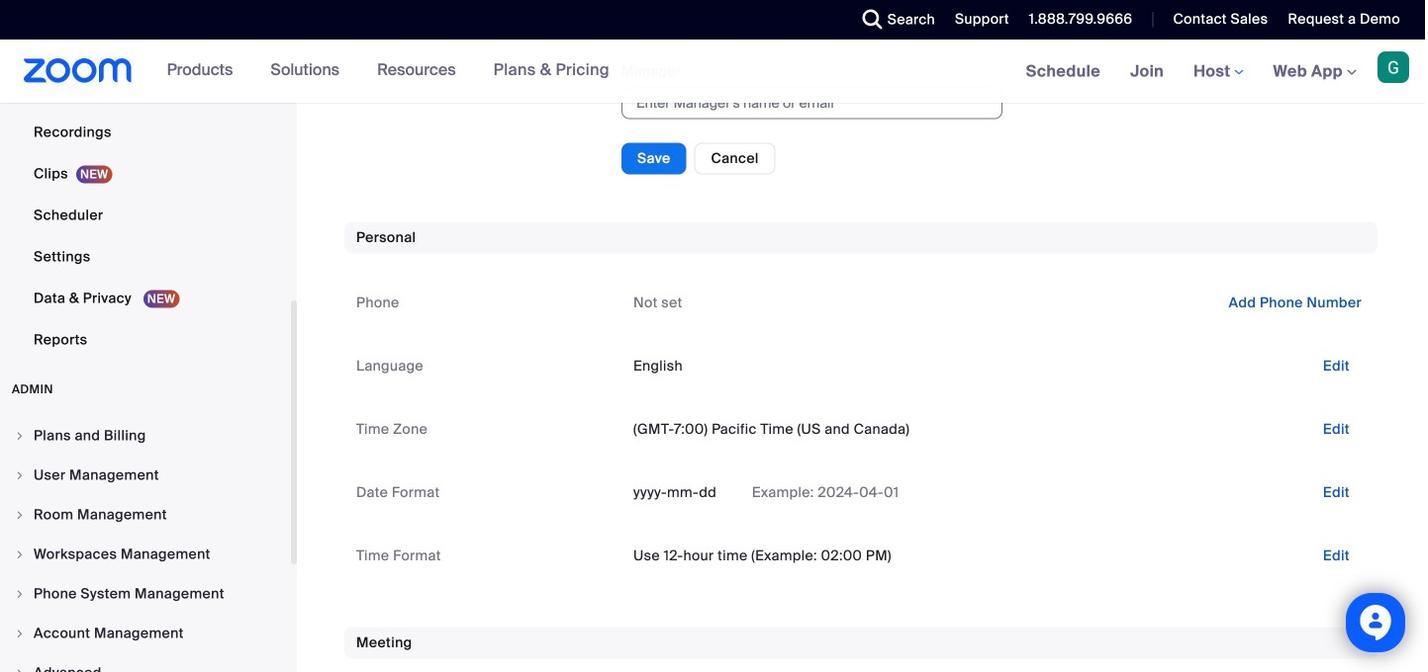 Task type: locate. For each thing, give the bounding box(es) containing it.
zoom logo image
[[24, 58, 132, 83]]

right image
[[14, 510, 26, 522], [14, 549, 26, 561], [14, 628, 26, 640], [14, 668, 26, 673]]

2 menu item from the top
[[0, 457, 291, 495]]

product information navigation
[[152, 40, 624, 103]]

2 right image from the top
[[14, 470, 26, 482]]

4 menu item from the top
[[0, 536, 291, 574]]

1 right image from the top
[[14, 430, 26, 442]]

2 vertical spatial right image
[[14, 589, 26, 601]]

4 right image from the top
[[14, 668, 26, 673]]

6 menu item from the top
[[0, 616, 291, 653]]

meetings navigation
[[1011, 40, 1425, 104]]

0 vertical spatial right image
[[14, 430, 26, 442]]

right image
[[14, 430, 26, 442], [14, 470, 26, 482], [14, 589, 26, 601]]

3 right image from the top
[[14, 628, 26, 640]]

1 right image from the top
[[14, 510, 26, 522]]

1 vertical spatial right image
[[14, 470, 26, 482]]

menu item
[[0, 418, 291, 455], [0, 457, 291, 495], [0, 497, 291, 534], [0, 536, 291, 574], [0, 576, 291, 614], [0, 616, 291, 653], [0, 655, 291, 673]]

banner
[[0, 40, 1425, 104]]

7 menu item from the top
[[0, 655, 291, 673]]

1 menu item from the top
[[0, 418, 291, 455]]



Task type: vqa. For each thing, say whether or not it's contained in the screenshot.
add Image
no



Task type: describe. For each thing, give the bounding box(es) containing it.
e.g. Product Manager text field
[[621, 0, 1002, 32]]

profile picture image
[[1378, 51, 1409, 83]]

side navigation navigation
[[0, 0, 297, 673]]

2 right image from the top
[[14, 549, 26, 561]]

3 menu item from the top
[[0, 497, 291, 534]]

5 menu item from the top
[[0, 576, 291, 614]]

personal menu menu
[[0, 0, 291, 362]]

3 right image from the top
[[14, 589, 26, 601]]

admin menu menu
[[0, 418, 291, 673]]



